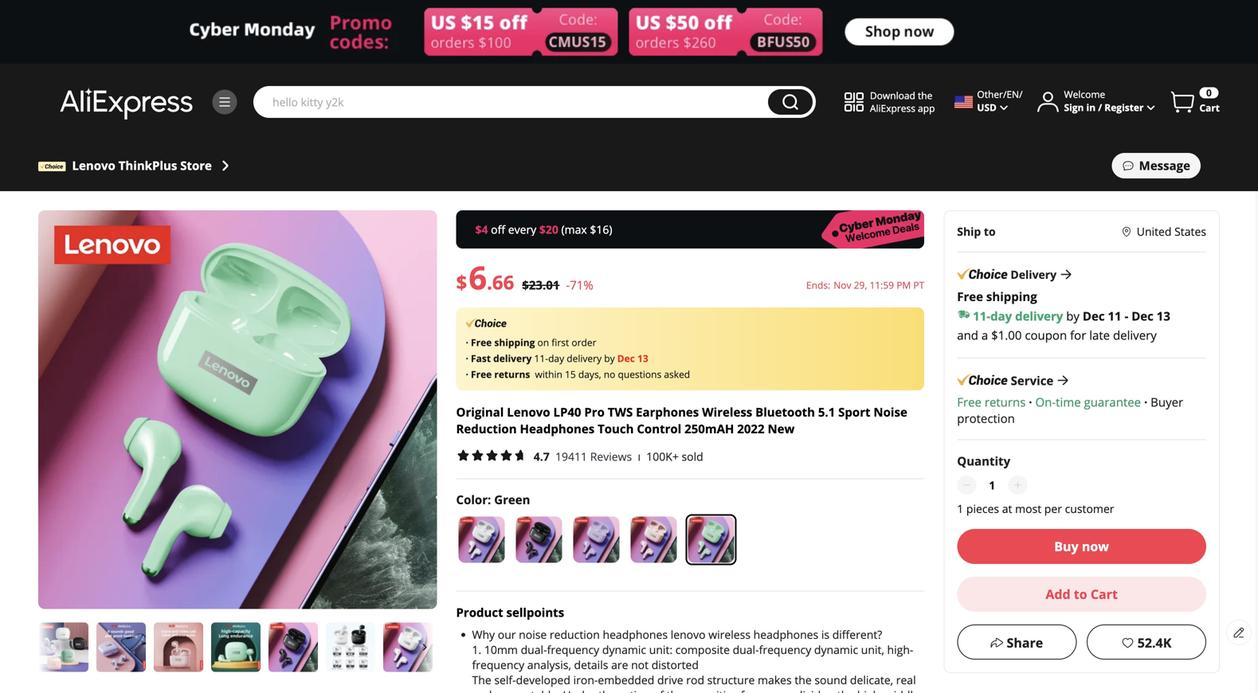 Task type: describe. For each thing, give the bounding box(es) containing it.
original lenovo lp40 pro tws earphones wireless bluetooth 5.1 sport noise reduction headphones touch control 250mah 2022 new
[[456, 404, 907, 437]]

protection
[[957, 410, 1015, 427]]

different?
[[832, 627, 882, 642]]

our
[[498, 627, 516, 642]]

structure
[[707, 673, 755, 688]]

late
[[1090, 327, 1110, 343]]

pieces
[[967, 501, 999, 516]]

ship
[[957, 224, 981, 239]]

- for 6
[[566, 277, 570, 293]]

quantity
[[957, 453, 1011, 469]]

sound
[[815, 673, 847, 688]]

1 horizontal spatial shipping
[[986, 288, 1037, 305]]

add
[[1046, 586, 1071, 603]]

to for ship
[[984, 224, 996, 239]]

$20
[[539, 222, 558, 237]]

100k+
[[646, 449, 679, 464]]

౹
[[638, 449, 641, 464]]

message button
[[1112, 153, 1201, 179]]

action
[[618, 688, 650, 693]]

1 horizontal spatial by
[[1066, 308, 1080, 324]]

cart inside button
[[1091, 586, 1118, 603]]

original
[[456, 404, 504, 420]]

$
[[456, 269, 467, 295]]

add to cart
[[1046, 586, 1118, 603]]

29,
[[854, 279, 867, 292]]

free returns · on-time guarantee ·
[[957, 394, 1148, 410]]

thinkplus
[[118, 157, 177, 174]]

$4
[[475, 222, 488, 237]]

11:59
[[870, 279, 894, 292]]

$23.01
[[522, 277, 560, 293]]

sport
[[838, 404, 871, 420]]

order
[[572, 336, 596, 349]]

the left sound
[[795, 673, 812, 688]]

sold
[[682, 449, 703, 464]]

free up 'a'
[[957, 288, 983, 305]]

0 vertical spatial lenovo
[[72, 157, 115, 174]]

free up quantity
[[957, 394, 982, 410]]

0 vertical spatial day
[[991, 308, 1012, 324]]

delivery up coupon
[[1015, 308, 1063, 324]]

stable.
[[526, 688, 560, 693]]

0 vertical spatial 13
[[1157, 308, 1171, 324]]

tws
[[608, 404, 633, 420]]

embedded
[[598, 673, 654, 688]]

sellpoints
[[506, 604, 564, 621]]

color : green
[[456, 492, 530, 508]]

distorted
[[652, 657, 699, 673]]

rod
[[686, 673, 704, 688]]

color
[[456, 492, 488, 508]]

day inside · free shipping on first order · fast delivery 11-day delivery by dec 13 · free returns within 15 days, no questions asked
[[548, 352, 564, 365]]

frequency up makes
[[759, 642, 811, 657]]

0
[[1206, 86, 1212, 99]]

by inside · free shipping on first order · fast delivery 11-day delivery by dec 13 · free returns within 15 days, no questions asked
[[604, 352, 615, 365]]

the right iron-
[[599, 688, 616, 693]]

1 dynamic from the left
[[602, 642, 646, 657]]

real
[[896, 673, 916, 688]]

19411
[[555, 449, 587, 464]]

a
[[982, 327, 988, 343]]

divider,
[[796, 688, 834, 693]]

· left fast
[[466, 352, 469, 365]]

on
[[538, 336, 549, 349]]

$4 off every $20 (max $16 )
[[475, 222, 612, 237]]

2022
[[737, 420, 765, 437]]

ship to
[[957, 224, 996, 239]]

· left on-
[[1029, 394, 1032, 410]]

most
[[1015, 501, 1042, 516]]

2 dynamic from the left
[[814, 642, 858, 657]]

and inside product sellpoints why our noise reduction headphones lenovo wireless headphones is different? 1. 10mm dual-frequency dynamic unit: composite dual-frequency dynamic unit, high- frequency analysis, details are not distorted the self-developed iron-embedded drive rod structure makes the sound delicate, real and more stable. under the action of the capacitive frequency divider, the high-mi
[[472, 688, 492, 693]]

11
[[1108, 308, 1122, 324]]

/ for in
[[1098, 101, 1102, 114]]

sign in / register
[[1064, 101, 1144, 114]]

to for add
[[1074, 586, 1087, 603]]

1 horizontal spatial dec
[[1083, 308, 1105, 324]]

buy
[[1055, 538, 1079, 555]]

every
[[508, 222, 536, 237]]

ends: nov 29, 11:59 pm pt
[[806, 279, 925, 292]]

message link
[[1112, 153, 1220, 179]]

shipping inside · free shipping on first order · fast delivery 11-day delivery by dec 13 · free returns within 15 days, no questions asked
[[494, 336, 535, 349]]

wireless
[[702, 404, 752, 420]]

buy now button
[[957, 529, 1206, 564]]

noise reduction headphones
[[519, 627, 668, 642]]

(max
[[561, 222, 587, 237]]

details
[[574, 657, 608, 673]]

days,
[[578, 368, 601, 381]]

1 horizontal spatial 11-
[[973, 308, 991, 324]]

are
[[611, 657, 628, 673]]

download
[[870, 89, 916, 102]]

$1.00
[[991, 327, 1022, 343]]

lenovo thinkplus store link
[[72, 156, 234, 175]]

· free shipping on first order · fast delivery 11-day delivery by dec 13 · free returns within 15 days, no questions asked
[[466, 336, 690, 381]]

1 pieces at most per customer
[[957, 501, 1114, 516]]

.
[[487, 269, 492, 295]]

self-
[[494, 673, 516, 688]]

nov
[[834, 279, 852, 292]]

1 horizontal spatial and
[[957, 327, 979, 343]]

71%
[[570, 277, 593, 293]]

green
[[494, 492, 530, 508]]

more
[[495, 688, 523, 693]]

reviews
[[590, 449, 632, 464]]

the right divider,
[[837, 688, 854, 693]]

· up original on the bottom of the page
[[466, 368, 469, 381]]

for
[[1070, 327, 1086, 343]]

and a $1.00 coupon for late delivery
[[957, 327, 1160, 343]]

aliexpress
[[870, 101, 916, 115]]



Task type: vqa. For each thing, say whether or not it's contained in the screenshot.
DYNAMIC to the left
yes



Task type: locate. For each thing, give the bounding box(es) containing it.
13 up questions on the bottom of the page
[[638, 352, 648, 365]]

hello kitty y2k text field
[[265, 94, 760, 110]]

0 vertical spatial -
[[566, 277, 570, 293]]

usd
[[977, 101, 997, 114]]

/ right in
[[1098, 101, 1102, 114]]

1 dual- from the left
[[521, 642, 547, 657]]

0 vertical spatial and
[[957, 327, 979, 343]]

0 vertical spatial shipping
[[986, 288, 1037, 305]]

0 horizontal spatial 13
[[638, 352, 648, 365]]

buy now
[[1055, 538, 1109, 555]]

dec up late
[[1083, 308, 1105, 324]]

1 horizontal spatial to
[[1074, 586, 1087, 603]]

lenovo up headphones
[[507, 404, 550, 420]]

dec inside · free shipping on first order · fast delivery 11-day delivery by dec 13 · free returns within 15 days, no questions asked
[[617, 352, 635, 365]]

frequency left divider,
[[741, 688, 793, 693]]

app
[[918, 101, 935, 115]]

dual-
[[521, 642, 547, 657], [733, 642, 759, 657]]

dynamic up embedded
[[602, 642, 646, 657]]

now
[[1082, 538, 1109, 555]]

- inside $ 6 . 6 6 $23.01 -71%
[[566, 277, 570, 293]]

11-day delivery by dec 11 - dec 13
[[973, 308, 1171, 324]]

high- right unit,
[[887, 642, 914, 657]]

0 horizontal spatial dynamic
[[602, 642, 646, 657]]

0 horizontal spatial dec
[[617, 352, 635, 365]]

delivery down the 11
[[1113, 327, 1157, 343]]

frequency up iron-
[[547, 642, 599, 657]]

time
[[1056, 394, 1081, 410]]

lenovo wireless headphones
[[671, 627, 819, 642]]

None button
[[768, 89, 813, 115]]

· down $
[[466, 336, 469, 349]]

1 horizontal spatial lenovo
[[507, 404, 550, 420]]

lenovo left thinkplus
[[72, 157, 115, 174]]

to right ship
[[984, 224, 996, 239]]

dynamic up sound
[[814, 642, 858, 657]]

off
[[491, 222, 505, 237]]

dual- up structure
[[733, 642, 759, 657]]

earphones
[[636, 404, 699, 420]]

fast
[[471, 352, 491, 365]]

0 horizontal spatial and
[[472, 688, 492, 693]]

lp40
[[553, 404, 581, 420]]

· left buyer
[[1144, 394, 1148, 410]]

delivery
[[1015, 308, 1063, 324], [1113, 327, 1157, 343], [493, 352, 532, 365], [567, 352, 602, 365]]

and left 'a'
[[957, 327, 979, 343]]

1 vertical spatial 13
[[638, 352, 648, 365]]

0 horizontal spatial high-
[[857, 688, 884, 693]]

0 vertical spatial cart
[[1200, 101, 1220, 114]]

to inside add to cart button
[[1074, 586, 1087, 603]]

delicate,
[[850, 673, 893, 688]]

11- up 'a'
[[973, 308, 991, 324]]

0 horizontal spatial -
[[566, 277, 570, 293]]

other/
[[977, 88, 1007, 101]]

1 vertical spatial -
[[1125, 308, 1129, 324]]

- right the 11
[[1125, 308, 1129, 324]]

/ for en
[[1019, 88, 1023, 101]]

product
[[456, 604, 503, 621]]

dec right the 11
[[1132, 308, 1154, 324]]

frequency up more
[[472, 657, 524, 673]]

high- left real
[[857, 688, 884, 693]]

the inside download the aliexpress app
[[918, 89, 933, 102]]

delivery right fast
[[493, 352, 532, 365]]

1 vertical spatial day
[[548, 352, 564, 365]]

free shipping
[[957, 288, 1037, 305]]

other/ en /
[[977, 88, 1023, 101]]

dec up questions on the bottom of the page
[[617, 352, 635, 365]]

0 horizontal spatial to
[[984, 224, 996, 239]]

shipping left on
[[494, 336, 535, 349]]

11- inside · free shipping on first order · fast delivery 11-day delivery by dec 13 · free returns within 15 days, no questions asked
[[534, 352, 548, 365]]

1 vertical spatial lenovo
[[507, 404, 550, 420]]

store
[[180, 157, 212, 174]]

0 horizontal spatial dual-
[[521, 642, 547, 657]]

cart
[[1200, 101, 1220, 114], [1091, 586, 1118, 603]]

0 vertical spatial high-
[[887, 642, 914, 657]]

13 right the 11
[[1157, 308, 1171, 324]]

15
[[565, 368, 576, 381]]

2 dual- from the left
[[733, 642, 759, 657]]

0 horizontal spatial /
[[1019, 88, 1023, 101]]

day down first
[[548, 352, 564, 365]]

at
[[1002, 501, 1012, 516]]

makes
[[758, 673, 792, 688]]

questions
[[618, 368, 662, 381]]

by up for
[[1066, 308, 1080, 324]]

19411 reviews link
[[550, 449, 632, 464]]

1
[[957, 501, 964, 516]]

0 horizontal spatial by
[[604, 352, 615, 365]]

None text field
[[980, 476, 1005, 495]]

1 vertical spatial cart
[[1091, 586, 1118, 603]]

unit:
[[649, 642, 673, 657]]

1 vertical spatial high-
[[857, 688, 884, 693]]

1 horizontal spatial high-
[[887, 642, 914, 657]]

to
[[984, 224, 996, 239], [1074, 586, 1087, 603]]

not
[[631, 657, 649, 673]]

noise
[[874, 404, 907, 420]]

download the aliexpress app
[[870, 89, 935, 115]]

cart down 0 on the right of page
[[1200, 101, 1220, 114]]

returns left within at the left of the page
[[494, 368, 530, 381]]

register
[[1105, 101, 1144, 114]]

lenovo inside original lenovo lp40 pro tws earphones wireless bluetooth 5.1 sport noise reduction headphones touch control 250mah 2022 new
[[507, 404, 550, 420]]

0 vertical spatial to
[[984, 224, 996, 239]]

buyer protection
[[957, 394, 1184, 427]]

reduction
[[456, 420, 517, 437]]

shipping down delivery
[[986, 288, 1037, 305]]

product sellpoints why our noise reduction headphones lenovo wireless headphones is different? 1. 10mm dual-frequency dynamic unit: composite dual-frequency dynamic unit, high- frequency analysis, details are not distorted the self-developed iron-embedded drive rod structure makes the sound delicate, real and more stable. under the action of the capacitive frequency divider, the high-mi
[[456, 604, 926, 693]]

lenovo thinkplus store
[[72, 157, 212, 174]]

2 horizontal spatial dec
[[1132, 308, 1154, 324]]

0 vertical spatial by
[[1066, 308, 1080, 324]]

dual- right our
[[521, 642, 547, 657]]

returns
[[494, 368, 530, 381], [985, 394, 1026, 410]]

composite
[[676, 642, 730, 657]]

1 horizontal spatial dynamic
[[814, 642, 858, 657]]

free up fast
[[471, 336, 492, 349]]

0 horizontal spatial cart
[[1091, 586, 1118, 603]]

and left self-
[[472, 688, 492, 693]]

1 horizontal spatial day
[[991, 308, 1012, 324]]

pt
[[914, 279, 925, 292]]

en
[[1007, 88, 1019, 101]]

iron-
[[573, 673, 598, 688]]

1 horizontal spatial -
[[1125, 308, 1129, 324]]

1 vertical spatial by
[[604, 352, 615, 365]]

1 vertical spatial 11-
[[534, 352, 548, 365]]

-
[[566, 277, 570, 293], [1125, 308, 1129, 324]]

1 horizontal spatial 13
[[1157, 308, 1171, 324]]

)
[[609, 222, 612, 237]]

- right '$23.01' at the top left of the page
[[566, 277, 570, 293]]

high-
[[887, 642, 914, 657], [857, 688, 884, 693]]

/ right other/
[[1019, 88, 1023, 101]]

0 horizontal spatial day
[[548, 352, 564, 365]]

why
[[472, 627, 495, 642]]

:
[[488, 492, 491, 508]]

1 horizontal spatial cart
[[1200, 101, 1220, 114]]

day up $1.00
[[991, 308, 1012, 324]]

0 cart
[[1200, 86, 1220, 114]]

0 horizontal spatial 11-
[[534, 352, 548, 365]]

delivery
[[1011, 267, 1057, 282]]

11- down on
[[534, 352, 548, 365]]

- for day
[[1125, 308, 1129, 324]]

1 vertical spatial to
[[1074, 586, 1087, 603]]

6
[[469, 255, 487, 299], [492, 269, 503, 295], [503, 269, 514, 295]]

5.1
[[818, 404, 835, 420]]

day
[[991, 308, 1012, 324], [548, 352, 564, 365]]

0 vertical spatial returns
[[494, 368, 530, 381]]

1 horizontal spatial dual-
[[733, 642, 759, 657]]

add to cart button
[[957, 577, 1206, 612]]

on-
[[1036, 394, 1056, 410]]

coupon
[[1025, 327, 1067, 343]]

returns down service
[[985, 394, 1026, 410]]

1 vertical spatial shipping
[[494, 336, 535, 349]]

1sqid_b image
[[218, 95, 232, 109]]

cart right add
[[1091, 586, 1118, 603]]

free down fast
[[471, 368, 492, 381]]

by up no
[[604, 352, 615, 365]]

1 horizontal spatial returns
[[985, 394, 1026, 410]]

0 horizontal spatial returns
[[494, 368, 530, 381]]

under
[[563, 688, 596, 693]]

asked
[[664, 368, 690, 381]]

message
[[1139, 157, 1191, 174]]

0 horizontal spatial lenovo
[[72, 157, 115, 174]]

share
[[1007, 634, 1043, 651]]

the right of at the right of the page
[[667, 688, 684, 693]]

1.
[[472, 642, 482, 657]]

ends:
[[806, 279, 831, 292]]

service
[[1011, 372, 1054, 389]]

·
[[466, 336, 469, 349], [466, 352, 469, 365], [466, 368, 469, 381], [1029, 394, 1032, 410], [1144, 394, 1148, 410]]

1 horizontal spatial /
[[1098, 101, 1102, 114]]

headphones
[[520, 420, 595, 437]]

13 inside · free shipping on first order · fast delivery 11-day delivery by dec 13 · free returns within 15 days, no questions asked
[[638, 352, 648, 365]]

52.4k
[[1138, 634, 1172, 651]]

1 vertical spatial returns
[[985, 394, 1026, 410]]

pro
[[584, 404, 605, 420]]

$16
[[590, 222, 609, 237]]

0 vertical spatial 11-
[[973, 308, 991, 324]]

delivery down order at the left of page
[[567, 352, 602, 365]]

1 vertical spatial and
[[472, 688, 492, 693]]

dynamic
[[602, 642, 646, 657], [814, 642, 858, 657]]

the
[[472, 673, 491, 688]]

returns inside · free shipping on first order · fast delivery 11-day delivery by dec 13 · free returns within 15 days, no questions asked
[[494, 368, 530, 381]]

first
[[552, 336, 569, 349]]

0 horizontal spatial shipping
[[494, 336, 535, 349]]

to right add
[[1074, 586, 1087, 603]]

the right the download
[[918, 89, 933, 102]]



